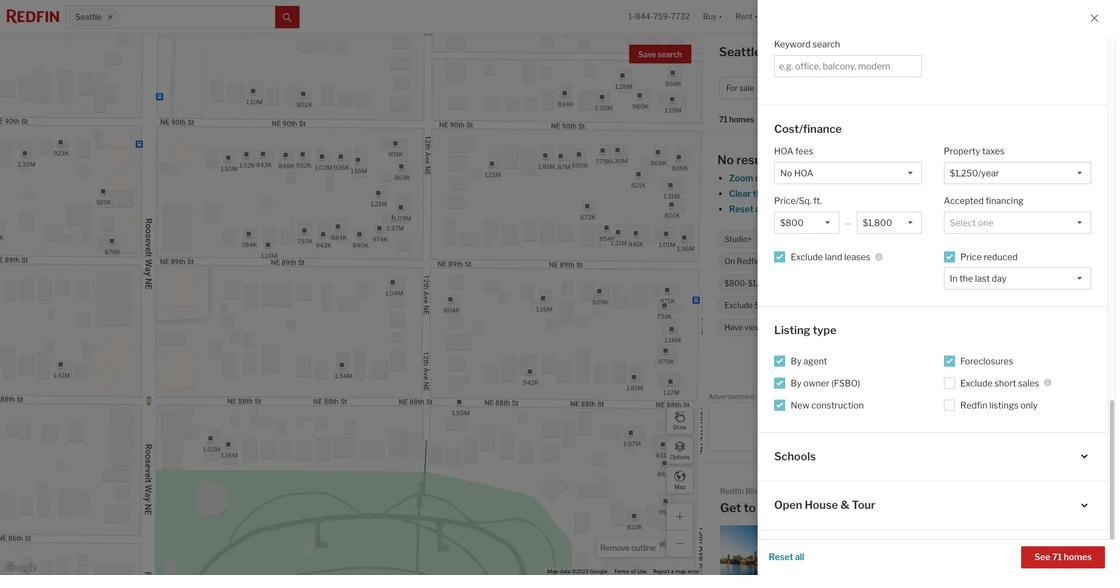 Task type: locate. For each thing, give the bounding box(es) containing it.
1.21m 1.37m
[[371, 200, 404, 232]]

1 horizontal spatial the
[[1050, 538, 1062, 547]]

price/sq.
[[775, 196, 812, 206]]

exclude down foreclosures
[[961, 378, 993, 389]]

no left private
[[849, 301, 859, 310]]

1 vertical spatial price
[[927, 279, 946, 288]]

price left $1,250/year
[[961, 252, 983, 263]]

no up zoom
[[718, 153, 734, 167]]

1 vertical spatial all
[[796, 552, 805, 563]]

price reduced up rv parking
[[927, 279, 978, 288]]

exclude left land
[[791, 252, 824, 263]]

all inside zoom out clear the map boundary reset all filters or remove one of your filters below to see more homes
[[756, 204, 765, 215]]

1 vertical spatial map
[[548, 569, 559, 575]]

0 horizontal spatial 1.02m
[[203, 446, 221, 454]]

1 vertical spatial 868k
[[651, 159, 667, 167]]

1 horizontal spatial in
[[849, 558, 855, 566]]

report left a
[[654, 569, 670, 575]]

0 horizontal spatial reduced
[[948, 279, 978, 288]]

to left see
[[938, 204, 947, 215]]

the up unique
[[1050, 538, 1062, 547]]

2023
[[857, 558, 875, 566]]

reset inside zoom out clear the map boundary reset all filters or remove one of your filters below to see more homes
[[730, 204, 754, 215]]

property left taxes
[[944, 146, 981, 157]]

schools link
[[775, 450, 1092, 465]]

homes right accepted
[[989, 204, 1017, 215]]

1 vertical spatial property
[[922, 257, 954, 266]]

seattle,
[[720, 45, 765, 59], [793, 501, 838, 515]]

save search
[[639, 50, 683, 59]]

in right "live"
[[816, 558, 822, 566]]

2 by from the top
[[791, 378, 802, 389]]

hoa left fees
[[775, 146, 794, 157]]

by owner (fsbo)
[[791, 378, 861, 389]]

have view
[[725, 323, 762, 332]]

search right save
[[658, 50, 683, 59]]

homes right near
[[1065, 552, 1093, 563]]

1.21m inside 1.21m 1.37m
[[371, 200, 387, 208]]

redfin up get
[[721, 487, 744, 496]]

0 horizontal spatial 942k
[[316, 242, 332, 249]]

1 vertical spatial homes
[[989, 204, 1017, 215]]

1-
[[629, 12, 636, 21]]

0 vertical spatial ft.
[[814, 196, 823, 206]]

all inside button
[[796, 552, 805, 563]]

map up '955k' on the bottom right of the page
[[675, 484, 686, 490]]

1 horizontal spatial reset
[[769, 552, 794, 563]]

1 vertical spatial report
[[654, 569, 670, 575]]

seattle link
[[945, 361, 974, 372]]

0 vertical spatial hoa
[[775, 146, 794, 157]]

0 horizontal spatial in
[[816, 558, 822, 566]]

reduced right up
[[984, 252, 1018, 263]]

0 horizontal spatial report
[[654, 569, 670, 575]]

1 vertical spatial seattle,
[[793, 501, 838, 515]]

homes
[[791, 45, 832, 59]]

1.21m left the 841k
[[611, 239, 627, 247]]

0 vertical spatial no
[[718, 153, 734, 167]]

0 vertical spatial the
[[753, 189, 767, 199]]

report a map error
[[654, 569, 700, 575]]

1 vertical spatial ft.
[[789, 279, 796, 288]]

below
[[912, 204, 937, 215]]

have
[[725, 323, 744, 332]]

property for property taxes
[[944, 146, 981, 157]]

exclude for exclude land leases
[[791, 252, 824, 263]]

1 horizontal spatial more
[[966, 204, 987, 215]]

0 horizontal spatial map
[[676, 569, 687, 575]]

0 vertical spatial map
[[675, 484, 686, 490]]

list box down financing
[[944, 212, 1092, 234]]

price reduced up remove price reduced 'icon'
[[961, 252, 1018, 263]]

reset all
[[769, 552, 805, 563]]

751k
[[658, 313, 672, 321]]

exclude for exclude 55+ communities
[[725, 301, 753, 310]]

hoa
[[775, 146, 794, 157], [877, 257, 893, 266]]

listing
[[775, 324, 811, 337]]

redfin right on
[[737, 257, 761, 266]]

1 horizontal spatial search
[[813, 39, 841, 49]]

to left visit
[[1013, 558, 1020, 566]]

map down out
[[769, 189, 787, 199]]

seattle, left '&'
[[793, 501, 838, 515]]

no
[[718, 153, 734, 167], [864, 257, 875, 266], [849, 301, 859, 310]]

884k
[[331, 234, 347, 242]]

list box up one
[[775, 162, 922, 184]]

redfin for get
[[721, 487, 744, 496]]

0 vertical spatial price
[[961, 252, 983, 263]]

0 horizontal spatial 863k
[[394, 174, 411, 181]]

1 vertical spatial exclude
[[725, 301, 753, 310]]

search for keyword search
[[813, 39, 841, 49]]

search inside save search button
[[658, 50, 683, 59]]

reset down 'clear'
[[730, 204, 754, 215]]

0 horizontal spatial all
[[756, 204, 765, 215]]

0 vertical spatial property
[[944, 146, 981, 157]]

1 horizontal spatial 71
[[1053, 552, 1063, 563]]

915k
[[96, 198, 111, 206]]

a
[[671, 569, 674, 575]]

no right remove on redfin more than 180 days image
[[864, 257, 875, 266]]

1 vertical spatial 1.10m
[[221, 165, 238, 173]]

by left agent
[[791, 356, 802, 367]]

map for map
[[675, 484, 686, 490]]

wa left the homes
[[767, 45, 788, 59]]

outline
[[632, 544, 656, 553]]

by left owner
[[791, 378, 802, 389]]

8
[[1036, 548, 1041, 556]]

None search field
[[120, 6, 275, 28]]

1 vertical spatial no
[[864, 257, 875, 266]]

listing type
[[775, 324, 837, 337]]

868k for 868k 1.15m
[[651, 159, 667, 167]]

remove price reduced image
[[983, 280, 990, 287]]

2 horizontal spatial homes
[[1065, 552, 1093, 563]]

reset inside button
[[769, 552, 794, 563]]

exclude for exclude short sales
[[961, 378, 993, 389]]

google image
[[3, 561, 39, 576]]

1 horizontal spatial map
[[769, 189, 787, 199]]

terms of use link
[[614, 569, 647, 575]]

agent
[[804, 356, 828, 367]]

0 horizontal spatial exclude
[[725, 301, 753, 310]]

of left use
[[631, 569, 636, 575]]

of
[[855, 204, 864, 215], [631, 569, 636, 575]]

1 vertical spatial the
[[1050, 538, 1062, 547]]

open
[[775, 499, 803, 512]]

to right where
[[879, 548, 887, 556]]

map for map data ©2023 google
[[548, 569, 559, 575]]

1 horizontal spatial 942k
[[523, 379, 539, 387]]

redfin
[[737, 257, 761, 266], [961, 400, 988, 411], [721, 487, 744, 496]]

0 vertical spatial homes
[[730, 115, 755, 124]]

2 vertical spatial homes
[[1065, 552, 1093, 563]]

1.21m up the '1.37m'
[[371, 200, 387, 208]]

list box up financing
[[944, 162, 1092, 184]]

recommended button
[[786, 114, 852, 125]]

homes down for sale
[[730, 115, 755, 124]]

report inside button
[[1087, 395, 1103, 401]]

remove
[[805, 204, 836, 215]]

list box down price/sq. ft.
[[775, 212, 840, 234]]

1.35m
[[596, 104, 613, 112]]

1 horizontal spatial reduced
[[984, 252, 1018, 263]]

0 vertical spatial reset
[[730, 204, 754, 215]]

863k down 831k
[[658, 471, 674, 478]]

0 vertical spatial 942k
[[316, 242, 332, 249]]

0 horizontal spatial price
[[927, 279, 946, 288]]

0 horizontal spatial filters
[[767, 204, 792, 215]]

reset all filters button
[[729, 204, 792, 215]]

map inside button
[[675, 484, 686, 490]]

remove exclude 55+ communities image
[[824, 302, 831, 309]]

no for no private pool
[[849, 301, 859, 310]]

831k
[[656, 452, 671, 460]]

seattle up where
[[837, 538, 862, 547]]

1 by from the top
[[791, 356, 802, 367]]

868k up 1.19m at right top
[[666, 80, 682, 88]]

wa right the house in the right bottom of the page
[[841, 501, 862, 515]]

1 vertical spatial reset
[[769, 552, 794, 563]]

house
[[805, 499, 839, 512]]

2 horizontal spatial no
[[864, 257, 875, 266]]

walk
[[775, 548, 801, 561]]

71 right see
[[1053, 552, 1063, 563]]

seattle
[[76, 12, 102, 22], [945, 361, 974, 372], [837, 538, 862, 547], [823, 558, 848, 566], [1057, 558, 1081, 566]]

price up rv
[[927, 279, 946, 288]]

the up reset all filters button
[[753, 189, 767, 199]]

0 horizontal spatial more
[[763, 257, 782, 266]]

0 vertical spatial 863k
[[394, 174, 411, 181]]

868k for 868k
[[666, 80, 682, 88]]

1 horizontal spatial 1.21m
[[611, 239, 627, 247]]

reduced down tax
[[948, 279, 978, 288]]

1 horizontal spatial hoa
[[877, 257, 893, 266]]

redfin left listings
[[961, 400, 988, 411]]

1 vertical spatial wa
[[841, 501, 862, 515]]

1 vertical spatial redfin
[[961, 400, 988, 411]]

short
[[995, 378, 1017, 389]]

private
[[861, 301, 886, 310]]

exclude land leases
[[791, 252, 871, 263]]

0 horizontal spatial wa
[[767, 45, 788, 59]]

1 vertical spatial reduced
[[948, 279, 978, 288]]

779k
[[596, 158, 612, 166]]

places
[[989, 558, 1012, 566]]

0 vertical spatial by
[[791, 356, 802, 367]]

1 vertical spatial search
[[658, 50, 683, 59]]

7732
[[671, 12, 690, 21]]

filters down clear the map boundary button
[[767, 204, 792, 215]]

hoa right leases
[[877, 257, 893, 266]]

821k
[[632, 182, 646, 189]]

1.30m
[[611, 157, 628, 165], [18, 161, 36, 168]]

1.28m
[[616, 83, 633, 90]]

construction
[[812, 400, 864, 411]]

remove rv parking image
[[978, 302, 985, 309]]

0 horizontal spatial 71
[[720, 115, 728, 124]]

zoom
[[730, 173, 754, 184]]

1 horizontal spatial map
[[675, 484, 686, 490]]

save search button
[[629, 45, 692, 63]]

0 vertical spatial all
[[756, 204, 765, 215]]

in left the 2023
[[849, 558, 855, 566]]

recommended
[[788, 115, 844, 124]]

to
[[938, 204, 947, 215], [980, 257, 987, 266], [744, 501, 756, 515], [879, 548, 887, 556], [1013, 558, 1020, 566]]

0 vertical spatial exclude
[[791, 252, 824, 263]]

1 horizontal spatial homes
[[989, 204, 1017, 215]]

property for property tax up to $1,250/year
[[922, 257, 954, 266]]

ft. down than
[[789, 279, 796, 288]]

report for report a map error
[[654, 569, 670, 575]]

0 horizontal spatial of
[[631, 569, 636, 575]]

843k
[[256, 161, 272, 169]]

1 horizontal spatial of
[[855, 204, 864, 215]]

1 horizontal spatial filters
[[886, 204, 910, 215]]

0 vertical spatial 868k
[[666, 80, 682, 88]]

exclude down $800-
[[725, 301, 753, 310]]

more inside zoom out clear the map boundary reset all filters or remove one of your filters below to see more homes
[[966, 204, 987, 215]]

of right one
[[855, 204, 864, 215]]

no hoa
[[864, 257, 893, 266]]

1 in from the left
[[816, 558, 822, 566]]

1.87m
[[554, 163, 571, 171]]

0 horizontal spatial the
[[753, 189, 767, 199]]

868k 1.15m
[[485, 159, 667, 179]]

0 vertical spatial of
[[855, 204, 864, 215]]

seattle down unique
[[1057, 558, 1081, 566]]

21
[[800, 538, 808, 547]]

keyword search
[[775, 39, 841, 49]]

1.21m for 1.21m 1.37m
[[371, 200, 387, 208]]

0 horizontal spatial search
[[658, 50, 683, 59]]

to down 'blog'
[[744, 501, 756, 515]]

report a map error link
[[654, 569, 700, 575]]

near
[[1039, 558, 1055, 566]]

1 horizontal spatial ft.
[[814, 196, 823, 206]]

hoa fees
[[775, 146, 814, 157]]

868k left 836k
[[651, 159, 667, 167]]

search up the e.g. office, balcony, modern text field
[[813, 39, 841, 49]]

0 vertical spatial search
[[813, 39, 841, 49]]

1 vertical spatial 1.21m
[[611, 239, 627, 247]]

tax
[[956, 257, 967, 266]]

0 vertical spatial reduced
[[984, 252, 1018, 263]]

no for no hoa
[[864, 257, 875, 266]]

property left tax
[[922, 257, 954, 266]]

terms of use
[[614, 569, 647, 575]]

1 horizontal spatial exclude
[[791, 252, 824, 263]]

71 down for
[[720, 115, 728, 124]]

1.41m
[[54, 372, 70, 380]]

2 horizontal spatial exclude
[[961, 378, 993, 389]]

reset left "live"
[[769, 552, 794, 563]]

land
[[826, 252, 843, 263]]

0 horizontal spatial no
[[718, 153, 734, 167]]

more right see
[[966, 204, 987, 215]]

1.81m
[[539, 163, 555, 170]]

exploring
[[989, 538, 1022, 547]]

801k
[[665, 212, 680, 219]]

google
[[590, 569, 608, 575]]

71 inside button
[[1053, 552, 1063, 563]]

841k
[[629, 241, 644, 249]]

863k down "991k"
[[394, 174, 411, 181]]

report left 'ad'
[[1087, 395, 1103, 401]]

no for no results
[[718, 153, 734, 167]]

fees
[[796, 146, 814, 157]]

784k
[[241, 241, 257, 249]]

accepted financing
[[944, 196, 1024, 206]]

map left data at right bottom
[[548, 569, 559, 575]]

seattle, inside redfin blog get to know seattle, wa
[[793, 501, 838, 515]]

search
[[813, 39, 841, 49], [658, 50, 683, 59]]

2 vertical spatial exclude
[[961, 378, 993, 389]]

2 horizontal spatial 1.02m
[[315, 164, 333, 171]]

map right a
[[676, 569, 687, 575]]

property taxes
[[944, 146, 1005, 157]]

0 horizontal spatial seattle,
[[720, 45, 765, 59]]

studio+
[[725, 235, 753, 244]]

2 vertical spatial redfin
[[721, 487, 744, 496]]

868k inside 868k 1.15m
[[651, 159, 667, 167]]

homes inside button
[[1065, 552, 1093, 563]]

0 horizontal spatial map
[[548, 569, 559, 575]]

1 horizontal spatial report
[[1087, 395, 1103, 401]]

seattle down neighborhoods: at right bottom
[[823, 558, 848, 566]]

more left than
[[763, 257, 782, 266]]

list box
[[775, 162, 922, 184], [944, 162, 1092, 184], [775, 212, 840, 234], [857, 212, 922, 234], [944, 212, 1092, 234], [944, 268, 1092, 290]]

955k
[[659, 509, 675, 517]]

672k
[[581, 214, 596, 221]]

redfin inside redfin blog get to know seattle, wa
[[721, 487, 744, 496]]

ft. right or
[[814, 196, 823, 206]]

property
[[944, 146, 981, 157], [922, 257, 954, 266]]

sales
[[1019, 378, 1040, 389]]

filters right your
[[886, 204, 910, 215]]

1 horizontal spatial price
[[961, 252, 983, 263]]

by for by owner (fsbo)
[[791, 378, 802, 389]]

1 vertical spatial 71
[[1053, 552, 1063, 563]]

seattle, up for sale
[[720, 45, 765, 59]]



Task type: vqa. For each thing, say whether or not it's contained in the screenshot.
right Units
no



Task type: describe. For each thing, give the bounding box(es) containing it.
of inside zoom out clear the map boundary reset all filters or remove one of your filters below to see more homes
[[855, 204, 864, 215]]

for
[[834, 45, 851, 59]]

1.61m
[[627, 385, 644, 393]]

1.21m for 1.21m
[[611, 239, 627, 247]]

see
[[1035, 552, 1051, 563]]

1.31m
[[664, 193, 680, 200]]

know
[[759, 501, 790, 515]]

exclude short sales
[[961, 378, 1040, 389]]

seattle up 'exclude short sales'
[[945, 361, 974, 372]]

840k
[[353, 242, 369, 249]]

1 horizontal spatial 863k
[[658, 471, 674, 478]]

map region
[[0, 0, 709, 576]]

822k
[[627, 524, 643, 531]]

air conditioning
[[1002, 301, 1059, 310]]

2 vertical spatial 1.10m
[[261, 252, 278, 260]]

homes inside zoom out clear the map boundary reset all filters or remove one of your filters below to see more homes
[[989, 204, 1017, 215]]

1 vertical spatial of
[[631, 569, 636, 575]]

exploring beyond the emerald city: 8 unique places to visit near seattle
[[989, 538, 1081, 566]]

1 filters from the left
[[767, 204, 792, 215]]

remove seattle image
[[107, 14, 114, 20]]

sale
[[740, 84, 755, 93]]

e.g. office, balcony, modern text field
[[780, 61, 917, 71]]

schools
[[775, 450, 817, 463]]

&
[[841, 499, 850, 512]]

844-
[[636, 12, 654, 21]]

remove no private pool image
[[909, 302, 915, 309]]

55+
[[755, 301, 769, 310]]

redfin listings only
[[961, 400, 1038, 411]]

map inside zoom out clear the map boundary reset all filters or remove one of your filters below to see more homes
[[769, 189, 787, 199]]

no results
[[718, 153, 777, 167]]

0 horizontal spatial homes
[[730, 115, 755, 124]]

seattle inside exploring beyond the emerald city: 8 unique places to visit near seattle
[[1057, 558, 1081, 566]]

0 vertical spatial redfin
[[737, 257, 761, 266]]

home
[[815, 323, 836, 332]]

report ad button
[[1087, 395, 1111, 403]]

0 vertical spatial 71
[[720, 115, 728, 124]]

1 vertical spatial more
[[763, 257, 782, 266]]

1-844-759-7732 link
[[629, 12, 690, 21]]

on
[[725, 257, 736, 266]]

0 vertical spatial 1.10m
[[246, 98, 263, 106]]

ad
[[1105, 395, 1111, 401]]

list box down $1,250/year
[[944, 268, 1092, 290]]

remove studio+ image
[[758, 236, 765, 243]]

960k
[[633, 102, 649, 110]]

redfin blog get to know seattle, wa
[[721, 487, 862, 515]]

the inside exploring beyond the emerald city: 8 unique places to visit near seattle
[[1050, 538, 1062, 547]]

new construction
[[791, 400, 864, 411]]

929k
[[593, 298, 609, 306]]

pool
[[888, 301, 903, 310]]

ad region
[[709, 402, 1111, 452]]

remove outline button
[[597, 539, 660, 558]]

zoom out clear the map boundary reset all filters or remove one of your filters below to see more homes
[[730, 173, 1017, 215]]

remove on redfin more than 180 days image
[[840, 258, 847, 265]]

to inside zoom out clear the map boundary reset all filters or remove one of your filters below to see more homes
[[938, 204, 947, 215]]

data
[[560, 569, 571, 575]]

results
[[737, 153, 777, 167]]

parking
[[945, 301, 973, 310]]

1.15m
[[485, 171, 502, 179]]

836k
[[672, 164, 688, 172]]

advertisement
[[709, 393, 755, 401]]

wa inside redfin blog get to know seattle, wa
[[841, 501, 862, 515]]

no private pool
[[849, 301, 903, 310]]

1 vertical spatial price reduced
[[927, 279, 978, 288]]

0 vertical spatial price reduced
[[961, 252, 1018, 263]]

1 vertical spatial map
[[676, 569, 687, 575]]

type
[[813, 324, 837, 337]]

21 popular seattle neighborhoods: where to live in seattle in 2023 link
[[721, 526, 897, 576]]

by for by agent
[[791, 356, 802, 367]]

1 vertical spatial 942k
[[523, 379, 539, 387]]

834k
[[558, 101, 574, 108]]

the inside zoom out clear the map boundary reset all filters or remove one of your filters below to see more homes
[[753, 189, 767, 199]]

leases
[[845, 252, 871, 263]]

$1,800/sq.
[[749, 279, 787, 288]]

(fsbo)
[[832, 378, 861, 389]]

walk score®
[[775, 548, 841, 561]]

beyond
[[1023, 538, 1049, 547]]

1.95m
[[452, 409, 470, 417]]

unique
[[1042, 548, 1066, 556]]

clear the map boundary button
[[729, 189, 829, 199]]

$800-$1,800/sq. ft.
[[725, 279, 796, 288]]

walk score® link
[[775, 547, 1092, 562]]

remove air conditioning image
[[1065, 302, 1072, 309]]

see 71 homes button
[[1022, 547, 1106, 569]]

remove outline
[[601, 544, 656, 553]]

759-
[[654, 12, 671, 21]]

price/sq. ft.
[[775, 196, 823, 206]]

804k
[[444, 307, 460, 315]]

sort recommended
[[768, 115, 844, 124]]

city:
[[1019, 548, 1034, 556]]

remove
[[601, 544, 630, 553]]

979k
[[659, 358, 675, 366]]

air
[[1002, 301, 1013, 310]]

to inside exploring beyond the emerald city: 8 unique places to visit near seattle
[[1013, 558, 1020, 566]]

clear
[[730, 189, 752, 199]]

report for report ad
[[1087, 395, 1103, 401]]

to right up
[[980, 257, 987, 266]]

green
[[791, 323, 813, 332]]

keyword
[[775, 39, 811, 49]]

1.17m
[[664, 389, 680, 397]]

2 in from the left
[[849, 558, 855, 566]]

to inside 21 popular seattle neighborhoods: where to live in seattle in 2023
[[879, 548, 887, 556]]

1 vertical spatial hoa
[[877, 257, 893, 266]]

1 horizontal spatial 1.02m
[[239, 162, 257, 170]]

by agent
[[791, 356, 828, 367]]

search for save search
[[658, 50, 683, 59]]

1-844-759-7732
[[629, 12, 690, 21]]

seattle left remove seattle icon
[[76, 12, 102, 22]]

score®
[[804, 548, 841, 561]]

2 filters from the left
[[886, 204, 910, 215]]

1 horizontal spatial 1.30m
[[611, 157, 628, 165]]

up
[[969, 257, 978, 266]]

0 horizontal spatial 1.30m
[[18, 161, 36, 168]]

0 horizontal spatial ft.
[[789, 279, 796, 288]]

get
[[721, 501, 742, 515]]

802k
[[297, 101, 313, 109]]

0 vertical spatial seattle,
[[720, 45, 765, 59]]

to inside redfin blog get to know seattle, wa
[[744, 501, 756, 515]]

tour
[[852, 499, 876, 512]]

save
[[639, 50, 657, 59]]

reset all button
[[769, 547, 805, 569]]

map button
[[667, 467, 694, 494]]

0 horizontal spatial hoa
[[775, 146, 794, 157]]

communities
[[771, 301, 818, 310]]

list box up no hoa
[[857, 212, 922, 234]]

952k
[[296, 162, 312, 170]]

taxes
[[983, 146, 1005, 157]]

863k inside 848k 863k
[[394, 174, 411, 181]]

or
[[794, 204, 803, 215]]

blog
[[746, 487, 763, 496]]

listings
[[990, 400, 1019, 411]]

redfin for only
[[961, 400, 988, 411]]

foreclosures
[[961, 356, 1014, 367]]

submit search image
[[283, 13, 292, 22]]



